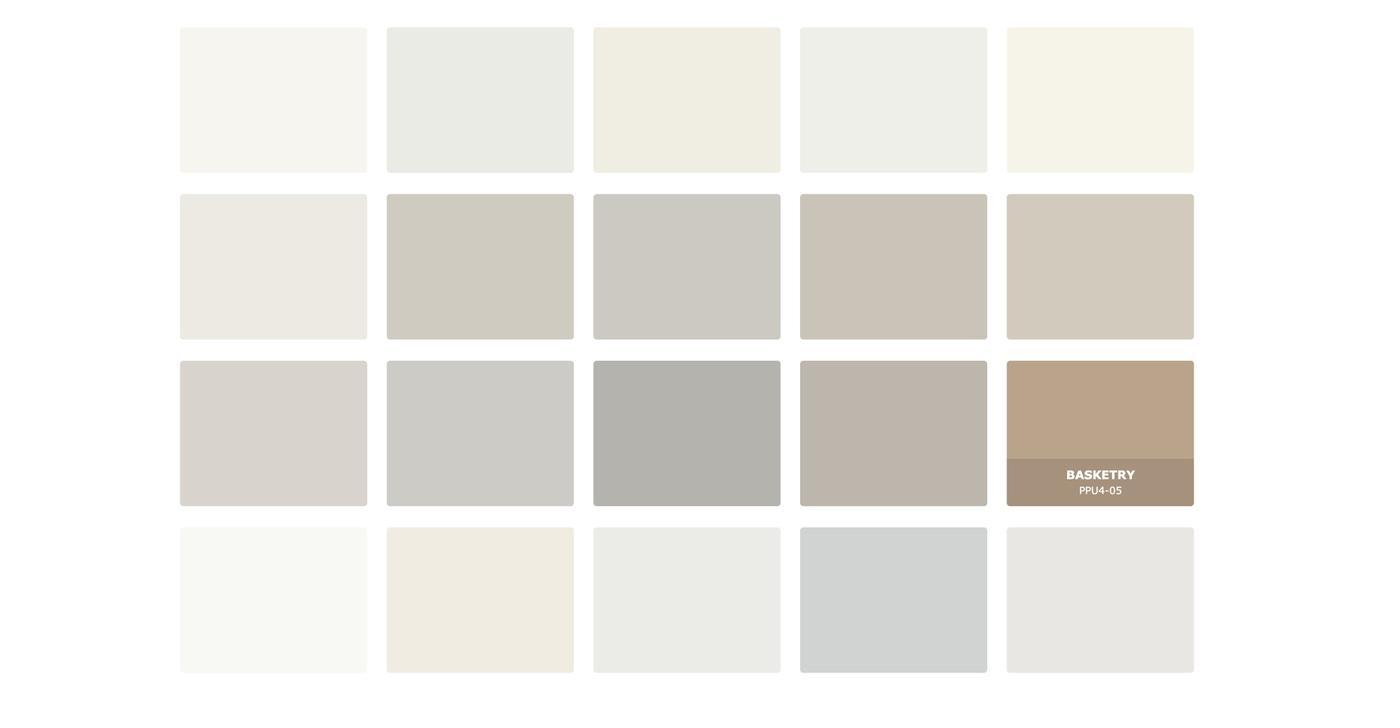 Task type: vqa. For each thing, say whether or not it's contained in the screenshot.
Subscribe
no



Task type: locate. For each thing, give the bounding box(es) containing it.
basketry ppu4-05
[[1067, 468, 1135, 497]]



Task type: describe. For each thing, give the bounding box(es) containing it.
05
[[1110, 485, 1123, 497]]

basketry
[[1067, 468, 1135, 482]]

ppu4-
[[1080, 485, 1110, 497]]



